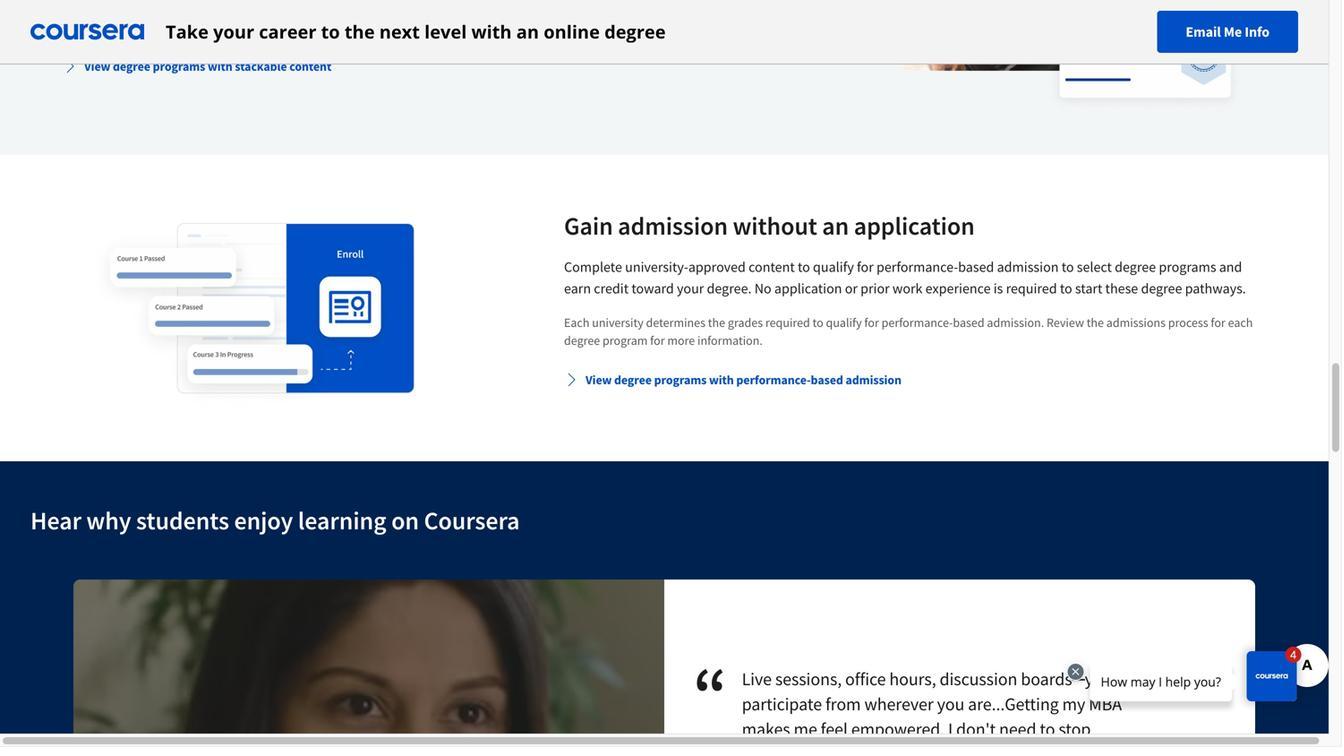 Task type: vqa. For each thing, say whether or not it's contained in the screenshot.
number
yes



Task type: locate. For each thing, give the bounding box(es) containing it.
determines inside the 'each university determines the number of pre-approved credits that may count towards the degree requirements according to institutional policies.'
[[145, 1, 204, 17]]

earn credit image
[[875, 0, 1257, 112]]

0 horizontal spatial programs
[[153, 58, 205, 74]]

grades
[[728, 314, 763, 331]]

1 horizontal spatial an
[[823, 210, 849, 241]]

0 horizontal spatial content
[[290, 58, 332, 74]]

determines for policies.
[[145, 1, 204, 17]]

0 vertical spatial admission
[[618, 210, 728, 241]]

programs for view degree programs with performance-based admission
[[655, 372, 707, 388]]

qualify up or
[[813, 258, 854, 276]]

view
[[84, 58, 110, 74], [586, 372, 612, 388]]

for inside "complete university-approved content to qualify for performance-based admission to select degree programs and earn credit toward your degree. no application or prior work experience is required to start these degree pathways."
[[857, 258, 874, 276]]

0 vertical spatial university
[[91, 1, 142, 17]]

take your career to the next level with an online degree
[[166, 19, 666, 44]]

0 horizontal spatial each
[[63, 1, 88, 17]]

stop left being
[[921, 743, 953, 747]]

2 vertical spatial admission
[[846, 372, 902, 388]]

degree left the program
[[564, 332, 600, 348]]

with for view degree programs with performance-based admission
[[709, 372, 734, 388]]

1 vertical spatial performance-
[[882, 314, 954, 331]]

0 horizontal spatial i
[[810, 743, 815, 747]]

to down empowered.
[[902, 743, 917, 747]]

1 vertical spatial your
[[677, 280, 704, 297]]

an down towards
[[517, 19, 539, 44]]

1 horizontal spatial i
[[949, 718, 953, 740]]

based inside dropdown button
[[811, 372, 844, 388]]

0 vertical spatial need
[[1000, 718, 1037, 740]]

approved inside "complete university-approved content to qualify for performance-based admission to select degree programs and earn credit toward your degree. no application or prior work experience is required to start these degree pathways."
[[689, 258, 746, 276]]

boards─you
[[1021, 668, 1113, 690]]

hear
[[30, 505, 81, 536]]

view down the program
[[586, 372, 612, 388]]

1 vertical spatial required
[[766, 314, 811, 331]]

2 horizontal spatial admission
[[998, 258, 1059, 276]]

1 vertical spatial based
[[954, 314, 985, 331]]

according
[[654, 1, 705, 17]]

0 vertical spatial content
[[290, 58, 332, 74]]

your right toward
[[677, 280, 704, 297]]

application inside "complete university-approved content to qualify for performance-based admission to select degree programs and earn credit toward your degree. no application or prior work experience is required to start these degree pathways."
[[775, 280, 843, 297]]

university for policies.
[[91, 1, 142, 17]]

0 vertical spatial with
[[472, 19, 512, 44]]

each inside the 'each university determines the number of pre-approved credits that may count towards the degree requirements according to institutional policies.'
[[63, 1, 88, 17]]

2 vertical spatial based
[[811, 372, 844, 388]]

1 vertical spatial admission
[[998, 258, 1059, 276]]

or
[[845, 280, 858, 297]]

1 vertical spatial each
[[564, 314, 590, 331]]

1 horizontal spatial required
[[1007, 280, 1058, 297]]

feel
[[821, 718, 848, 740]]

to right grades
[[813, 314, 824, 331]]

0 horizontal spatial application
[[775, 280, 843, 297]]

the right towards
[[523, 1, 540, 17]]

each university determines the grades required to qualify for performance-based admission. review the admissions process for each degree program for more information.
[[564, 314, 1254, 348]]

degree right these
[[1142, 280, 1183, 297]]

to right according
[[708, 1, 719, 17]]

university
[[91, 1, 142, 17], [592, 314, 644, 331]]

i right mother,
[[1076, 743, 1080, 747]]

performance based admissions image
[[73, 198, 454, 418]]

determines
[[145, 1, 204, 17], [646, 314, 706, 331]]

1 vertical spatial approved
[[689, 258, 746, 276]]

1 vertical spatial qualify
[[826, 314, 862, 331]]

prior
[[861, 280, 890, 297]]

live
[[742, 668, 772, 690]]

content down 'career'
[[290, 58, 332, 74]]

view down the coursera image
[[84, 58, 110, 74]]

i
[[949, 718, 953, 740], [810, 743, 815, 747], [1076, 743, 1080, 747]]

information.
[[698, 332, 763, 348]]

an right the "without"
[[823, 210, 849, 241]]

each for each university determines the number of pre-approved credits that may count towards the degree requirements according to institutional policies.
[[63, 1, 88, 17]]

0 vertical spatial stop
[[1059, 718, 1092, 740]]

info
[[1245, 23, 1270, 41]]

2 vertical spatial with
[[709, 372, 734, 388]]

programs inside "complete university-approved content to qualify for performance-based admission to select degree programs and earn credit toward your degree. no application or prior work experience is required to start these degree pathways."
[[1160, 258, 1217, 276]]

1 horizontal spatial approved
[[689, 258, 746, 276]]

performance- up the work
[[877, 258, 959, 276]]

for
[[857, 258, 874, 276], [865, 314, 880, 331], [1212, 314, 1226, 331], [651, 332, 665, 348]]

1 vertical spatial an
[[823, 210, 849, 241]]

learning
[[298, 505, 387, 536]]

earn
[[564, 280, 591, 297]]

admission
[[618, 210, 728, 241], [998, 258, 1059, 276], [846, 372, 902, 388]]

1 vertical spatial programs
[[1160, 258, 1217, 276]]

working,
[[742, 743, 807, 747]]

0 vertical spatial determines
[[145, 1, 204, 17]]

coursera image
[[30, 17, 144, 46]]

1 vertical spatial with
[[208, 58, 233, 74]]

each up the coursera image
[[63, 1, 88, 17]]

don't down feel
[[818, 743, 858, 747]]

approved inside the 'each university determines the number of pre-approved credits that may count towards the degree requirements according to institutional policies.'
[[305, 1, 355, 17]]

to down the "without"
[[798, 258, 811, 276]]

need down empowered.
[[861, 743, 899, 747]]

0 horizontal spatial university
[[91, 1, 142, 17]]

2 vertical spatial performance-
[[737, 372, 811, 388]]

the up information.
[[708, 314, 726, 331]]

content
[[290, 58, 332, 74], [749, 258, 795, 276]]

1 vertical spatial university
[[592, 314, 644, 331]]

qualify down or
[[826, 314, 862, 331]]

pathways.
[[1186, 280, 1247, 297]]

email me info
[[1186, 23, 1270, 41]]

university up the program
[[592, 314, 644, 331]]

need
[[1000, 718, 1037, 740], [861, 743, 899, 747]]

an
[[517, 19, 539, 44], [823, 210, 849, 241]]

me
[[794, 718, 818, 740]]

university up 'institutional'
[[91, 1, 142, 17]]

1 horizontal spatial programs
[[655, 372, 707, 388]]

0 vertical spatial your
[[213, 19, 254, 44]]

the left number
[[207, 1, 224, 17]]

0 horizontal spatial determines
[[145, 1, 204, 17]]

each down earn
[[564, 314, 590, 331]]

required
[[1007, 280, 1058, 297], [766, 314, 811, 331]]

stop down my
[[1059, 718, 1092, 740]]

1 horizontal spatial admission
[[846, 372, 902, 388]]

my
[[1063, 693, 1086, 715]]

0 horizontal spatial admission
[[618, 210, 728, 241]]

1 horizontal spatial each
[[564, 314, 590, 331]]

admission up is
[[998, 258, 1059, 276]]

0 vertical spatial view
[[84, 58, 110, 74]]

approved
[[305, 1, 355, 17], [689, 258, 746, 276]]

1 vertical spatial application
[[775, 280, 843, 297]]

1 horizontal spatial university
[[592, 314, 644, 331]]

0 horizontal spatial view
[[84, 58, 110, 74]]

to
[[708, 1, 719, 17], [321, 19, 340, 44], [798, 258, 811, 276], [1062, 258, 1075, 276], [1061, 280, 1073, 297], [813, 314, 824, 331], [1040, 718, 1056, 740], [902, 743, 917, 747]]

determines for program
[[646, 314, 706, 331]]

0 vertical spatial performance-
[[877, 258, 959, 276]]

towards
[[478, 1, 520, 17]]

0 horizontal spatial approved
[[305, 1, 355, 17]]

work
[[893, 280, 923, 297]]

based
[[959, 258, 995, 276], [954, 314, 985, 331], [811, 372, 844, 388]]

coursera
[[424, 505, 520, 536]]

degree down the program
[[615, 372, 652, 388]]

that
[[396, 1, 417, 17]]

take
[[166, 19, 209, 44]]

2 horizontal spatial i
[[1076, 743, 1080, 747]]

performance- inside dropdown button
[[737, 372, 811, 388]]

0 vertical spatial programs
[[153, 58, 205, 74]]

don't
[[957, 718, 996, 740], [818, 743, 858, 747]]

your down number
[[213, 19, 254, 44]]

0 horizontal spatial with
[[208, 58, 233, 74]]

participate
[[742, 693, 822, 715]]

count
[[445, 1, 475, 17]]

i down the "me"
[[810, 743, 815, 747]]

each
[[1229, 314, 1254, 331]]

empowered.
[[852, 718, 945, 740]]

based inside "complete university-approved content to qualify for performance-based admission to select degree programs and earn credit toward your degree. no application or prior work experience is required to start these degree pathways."
[[959, 258, 995, 276]]

determines up take
[[145, 1, 204, 17]]

admission up university-
[[618, 210, 728, 241]]

to inside the 'each university determines the number of pre-approved credits that may count towards the degree requirements according to institutional policies.'
[[708, 1, 719, 17]]

1 horizontal spatial determines
[[646, 314, 706, 331]]

a
[[1002, 743, 1011, 747]]

0 horizontal spatial an
[[517, 19, 539, 44]]

performance-
[[877, 258, 959, 276], [882, 314, 954, 331], [737, 372, 811, 388]]

1 horizontal spatial stop
[[1059, 718, 1092, 740]]

admission down each university determines the grades required to qualify for performance-based admission. review the admissions process for each degree program for more information.
[[846, 372, 902, 388]]

application
[[854, 210, 975, 241], [775, 280, 843, 297]]

0 horizontal spatial required
[[766, 314, 811, 331]]

0 vertical spatial application
[[854, 210, 975, 241]]

1 vertical spatial need
[[861, 743, 899, 747]]

each inside each university determines the grades required to qualify for performance-based admission. review the admissions process for each degree program for more information.
[[564, 314, 590, 331]]

0 horizontal spatial don't
[[818, 743, 858, 747]]

performance- down information.
[[737, 372, 811, 388]]

required down no
[[766, 314, 811, 331]]

1 horizontal spatial don't
[[957, 718, 996, 740]]

complete university-approved content to qualify for performance-based admission to select degree programs and earn credit toward your degree. no application or prior work experience is required to start these degree pathways.
[[564, 258, 1247, 297]]

approved up degree.
[[689, 258, 746, 276]]

your
[[213, 19, 254, 44], [677, 280, 704, 297]]

don't up being
[[957, 718, 996, 740]]

performance- inside each university determines the grades required to qualify for performance-based admission. review the admissions process for each degree program for more information.
[[882, 314, 954, 331]]

for up prior
[[857, 258, 874, 276]]

2 vertical spatial programs
[[655, 372, 707, 388]]

programs down more
[[655, 372, 707, 388]]

degree
[[542, 1, 578, 17], [605, 19, 666, 44], [113, 58, 150, 74], [1115, 258, 1157, 276], [1142, 280, 1183, 297], [564, 332, 600, 348], [615, 372, 652, 388]]

no
[[755, 280, 772, 297]]

approved left credits
[[305, 1, 355, 17]]

view for view degree programs with stackable content
[[84, 58, 110, 74]]

determines inside each university determines the grades required to qualify for performance-based admission. review the admissions process for each degree program for more information.
[[646, 314, 706, 331]]

program
[[603, 332, 648, 348]]

0 vertical spatial required
[[1007, 280, 1058, 297]]

performance- down the work
[[882, 314, 954, 331]]

select
[[1077, 258, 1113, 276]]

1 vertical spatial content
[[749, 258, 795, 276]]

the
[[207, 1, 224, 17], [523, 1, 540, 17], [345, 19, 375, 44], [708, 314, 726, 331], [1087, 314, 1105, 331]]

1 vertical spatial don't
[[818, 743, 858, 747]]

2 horizontal spatial with
[[709, 372, 734, 388]]

based inside each university determines the grades required to qualify for performance-based admission. review the admissions process for each degree program for more information.
[[954, 314, 985, 331]]

view for view degree programs with performance-based admission
[[586, 372, 612, 388]]

university inside the 'each university determines the number of pre-approved credits that may count towards the degree requirements according to institutional policies.'
[[91, 1, 142, 17]]

each
[[63, 1, 88, 17], [564, 314, 590, 331]]

next
[[380, 19, 420, 44]]

process
[[1169, 314, 1209, 331]]

programs up pathways. in the right of the page
[[1160, 258, 1217, 276]]

to left the start
[[1061, 280, 1073, 297]]

mother,
[[1014, 743, 1072, 747]]

degree up online
[[542, 1, 578, 17]]

with down towards
[[472, 19, 512, 44]]

stop
[[1059, 718, 1092, 740], [921, 743, 953, 747]]

0 vertical spatial approved
[[305, 1, 355, 17]]

application up "complete university-approved content to qualify for performance-based admission to select degree programs and earn credit toward your degree. no application or prior work experience is required to start these degree pathways." at the top of the page
[[854, 210, 975, 241]]

qualify
[[813, 258, 854, 276], [826, 314, 862, 331]]

0 vertical spatial based
[[959, 258, 995, 276]]

each university determines the number of pre-approved credits that may count towards the degree requirements according to institutional policies.
[[63, 1, 719, 35]]

required inside "complete university-approved content to qualify for performance-based admission to select degree programs and earn credit toward your degree. no application or prior work experience is required to start these degree pathways."
[[1007, 280, 1058, 297]]

0 vertical spatial each
[[63, 1, 88, 17]]

application left or
[[775, 280, 843, 297]]

0 horizontal spatial stop
[[921, 743, 953, 747]]

1 horizontal spatial view
[[586, 372, 612, 388]]

1 vertical spatial view
[[586, 372, 612, 388]]

determines up more
[[646, 314, 706, 331]]

1 horizontal spatial content
[[749, 258, 795, 276]]

enjoy
[[234, 505, 293, 536]]

toward
[[632, 280, 674, 297]]

with down information.
[[709, 372, 734, 388]]

the right review
[[1087, 314, 1105, 331]]

need up a
[[1000, 718, 1037, 740]]

1 horizontal spatial your
[[677, 280, 704, 297]]

with left stackable
[[208, 58, 233, 74]]

view degree programs with stackable content
[[84, 58, 332, 74]]

required right is
[[1007, 280, 1058, 297]]

requirements
[[581, 1, 651, 17]]

to inside each university determines the grades required to qualify for performance-based admission. review the admissions process for each degree program for more information.
[[813, 314, 824, 331]]

i down you
[[949, 718, 953, 740]]

0 vertical spatial qualify
[[813, 258, 854, 276]]

2 horizontal spatial programs
[[1160, 258, 1217, 276]]

1 vertical spatial determines
[[646, 314, 706, 331]]

degree inside each university determines the grades required to qualify for performance-based admission. review the admissions process for each degree program for more information.
[[564, 332, 600, 348]]

0 horizontal spatial need
[[861, 743, 899, 747]]

review
[[1047, 314, 1085, 331]]

programs down take
[[153, 58, 205, 74]]

content up no
[[749, 258, 795, 276]]

pre-
[[284, 1, 305, 17]]

university inside each university determines the grades required to qualify for performance-based admission. review the admissions process for each degree program for more information.
[[592, 314, 644, 331]]

and
[[1220, 258, 1243, 276]]



Task type: describe. For each thing, give the bounding box(es) containing it.
career
[[259, 19, 317, 44]]

" live sessions, office hours, discussion boards─you can participate from wherever you are...getting my mba makes me feel empowered. i don't need to stop working, i don't need to stop being a mother, i do
[[693, 648, 1143, 747]]

"
[[693, 648, 742, 738]]

degree.
[[707, 280, 752, 297]]

makes
[[742, 718, 791, 740]]

1 horizontal spatial application
[[854, 210, 975, 241]]

for left more
[[651, 332, 665, 348]]

to left select on the right top of page
[[1062, 258, 1075, 276]]

me
[[1225, 23, 1243, 41]]

gain
[[564, 210, 613, 241]]

students
[[136, 505, 229, 536]]

with for view degree programs with stackable content
[[208, 58, 233, 74]]

content inside dropdown button
[[290, 58, 332, 74]]

programs for view degree programs with stackable content
[[153, 58, 205, 74]]

the down credits
[[345, 19, 375, 44]]

from
[[826, 693, 861, 715]]

of
[[271, 1, 281, 17]]

is
[[994, 280, 1004, 297]]

email
[[1186, 23, 1222, 41]]

institutional
[[63, 19, 127, 35]]

policies.
[[129, 19, 173, 35]]

degree down the requirements
[[605, 19, 666, 44]]

without
[[733, 210, 818, 241]]

performance- inside "complete university-approved content to qualify for performance-based admission to select degree programs and earn credit toward your degree. no application or prior work experience is required to start these degree pathways."
[[877, 258, 959, 276]]

gain admission without an application
[[564, 210, 975, 241]]

0 horizontal spatial your
[[213, 19, 254, 44]]

content inside "complete university-approved content to qualify for performance-based admission to select degree programs and earn credit toward your degree. no application or prior work experience is required to start these degree pathways."
[[749, 258, 795, 276]]

email me info button
[[1158, 11, 1299, 53]]

degree down policies.
[[113, 58, 150, 74]]

1 horizontal spatial need
[[1000, 718, 1037, 740]]

why
[[86, 505, 131, 536]]

complete
[[564, 258, 623, 276]]

degree up these
[[1115, 258, 1157, 276]]

credit
[[594, 280, 629, 297]]

hear why students enjoy learning on coursera
[[30, 505, 520, 536]]

0 vertical spatial don't
[[957, 718, 996, 740]]

wherever
[[865, 693, 934, 715]]

view degree programs with performance-based admission button
[[557, 364, 909, 396]]

1 vertical spatial stop
[[921, 743, 953, 747]]

required inside each university determines the grades required to qualify for performance-based admission. review the admissions process for each degree program for more information.
[[766, 314, 811, 331]]

experience
[[926, 280, 991, 297]]

online
[[544, 19, 600, 44]]

university for program
[[592, 314, 644, 331]]

for left "each"
[[1212, 314, 1226, 331]]

can
[[1116, 668, 1143, 690]]

view degree programs with performance-based admission
[[586, 372, 902, 388]]

to up mother,
[[1040, 718, 1056, 740]]

your inside "complete university-approved content to qualify for performance-based admission to select degree programs and earn credit toward your degree. no application or prior work experience is required to start these degree pathways."
[[677, 280, 704, 297]]

stackable
[[235, 58, 287, 74]]

admission inside "complete university-approved content to qualify for performance-based admission to select degree programs and earn credit toward your degree. no application or prior work experience is required to start these degree pathways."
[[998, 258, 1059, 276]]

mba
[[1090, 693, 1123, 715]]

start
[[1076, 280, 1103, 297]]

on
[[392, 505, 419, 536]]

number
[[227, 1, 268, 17]]

hours,
[[890, 668, 937, 690]]

are...getting
[[969, 693, 1059, 715]]

qualify inside each university determines the grades required to qualify for performance-based admission. review the admissions process for each degree program for more information.
[[826, 314, 862, 331]]

view degree programs with stackable content button
[[56, 50, 339, 82]]

may
[[420, 1, 442, 17]]

0 vertical spatial an
[[517, 19, 539, 44]]

you
[[938, 693, 965, 715]]

office
[[846, 668, 886, 690]]

more
[[668, 332, 695, 348]]

to right 'career'
[[321, 19, 340, 44]]

university-
[[625, 258, 689, 276]]

admissions
[[1107, 314, 1166, 331]]

qualify inside "complete university-approved content to qualify for performance-based admission to select degree programs and earn credit toward your degree. no application or prior work experience is required to start these degree pathways."
[[813, 258, 854, 276]]

these
[[1106, 280, 1139, 297]]

each for each university determines the grades required to qualify for performance-based admission. review the admissions process for each degree program for more information.
[[564, 314, 590, 331]]

being
[[957, 743, 998, 747]]

1 horizontal spatial with
[[472, 19, 512, 44]]

for down prior
[[865, 314, 880, 331]]

admission.
[[988, 314, 1045, 331]]

degree inside the 'each university determines the number of pre-approved credits that may count towards the degree requirements according to institutional policies.'
[[542, 1, 578, 17]]

discussion
[[940, 668, 1018, 690]]

sessions,
[[776, 668, 842, 690]]

credits
[[358, 1, 393, 17]]

level
[[425, 19, 467, 44]]

admission inside dropdown button
[[846, 372, 902, 388]]



